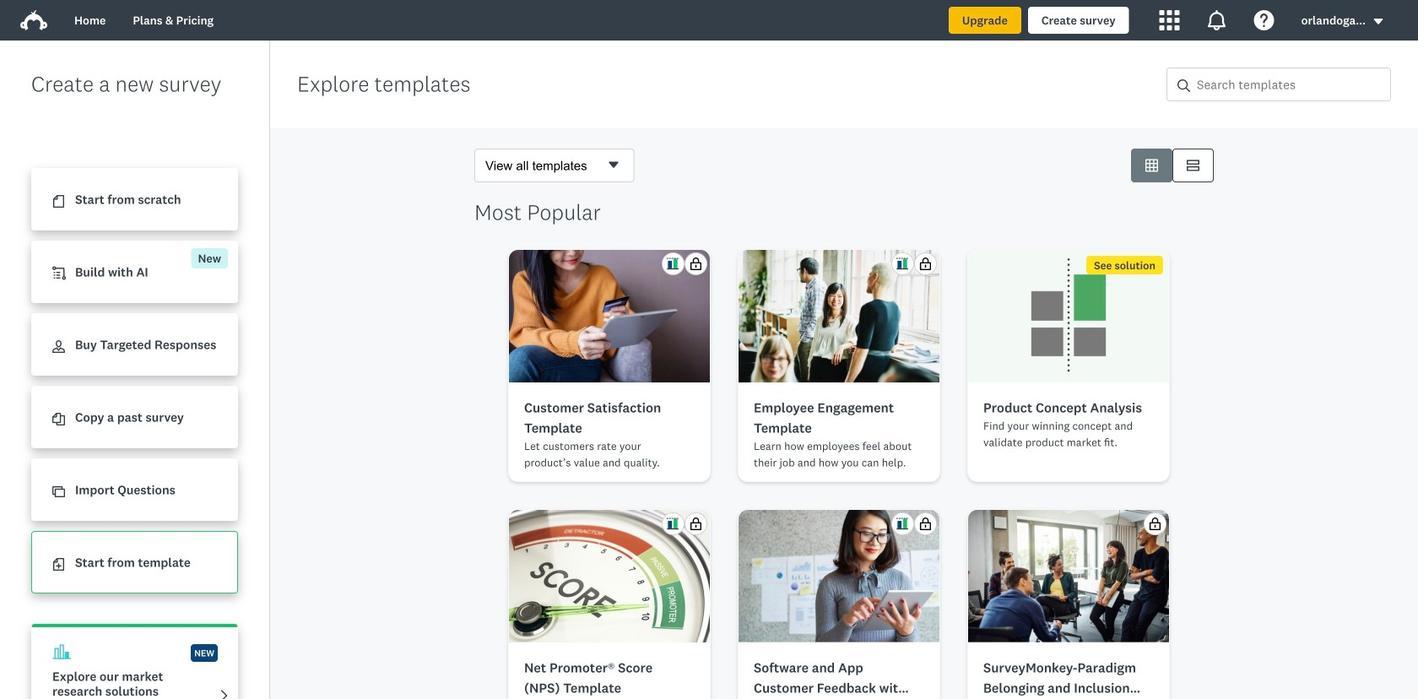 Task type: describe. For each thing, give the bounding box(es) containing it.
lock image for customer satisfaction template image
[[690, 258, 702, 270]]

customer satisfaction template image
[[509, 250, 710, 382]]

grid image
[[1146, 159, 1158, 172]]

lock image for employee engagement template image at the right of the page
[[919, 258, 932, 270]]

Search templates field
[[1190, 68, 1391, 100]]

textboxmultiple image
[[1187, 159, 1200, 172]]

chevronright image
[[218, 690, 230, 699]]

software and app customer feedback with nps® image
[[739, 510, 940, 642]]

user image
[[52, 340, 65, 353]]

lock image for software and app customer feedback with nps® image
[[919, 518, 932, 530]]

lock image for net promoter® score (nps) template image at the bottom
[[690, 518, 702, 530]]

search image
[[1178, 79, 1190, 92]]



Task type: locate. For each thing, give the bounding box(es) containing it.
surveymonkey-paradigm belonging and inclusion template image
[[968, 510, 1169, 642]]

1 vertical spatial lock image
[[919, 518, 932, 530]]

products icon image
[[1160, 10, 1180, 30], [1160, 10, 1180, 30]]

brand logo image
[[20, 7, 47, 34], [20, 10, 47, 30]]

documentclone image
[[52, 413, 65, 426]]

clone image
[[52, 486, 65, 498]]

1 lock image from the top
[[919, 258, 932, 270]]

2 lock image from the top
[[919, 518, 932, 530]]

lock image
[[919, 258, 932, 270], [919, 518, 932, 530]]

dropdown arrow icon image
[[1373, 16, 1385, 27], [1374, 19, 1383, 24]]

product concept analysis image
[[968, 250, 1169, 382]]

document image
[[52, 195, 65, 208]]

employee engagement template image
[[739, 250, 940, 382]]

lock image
[[690, 258, 702, 270], [690, 518, 702, 530], [1149, 518, 1162, 530]]

documentplus image
[[52, 558, 65, 571]]

help icon image
[[1254, 10, 1275, 30]]

net promoter® score (nps) template image
[[509, 510, 710, 642]]

2 brand logo image from the top
[[20, 10, 47, 30]]

notification center icon image
[[1207, 10, 1227, 30]]

0 vertical spatial lock image
[[919, 258, 932, 270]]

1 brand logo image from the top
[[20, 7, 47, 34]]



Task type: vqa. For each thing, say whether or not it's contained in the screenshot.
search surveys field
no



